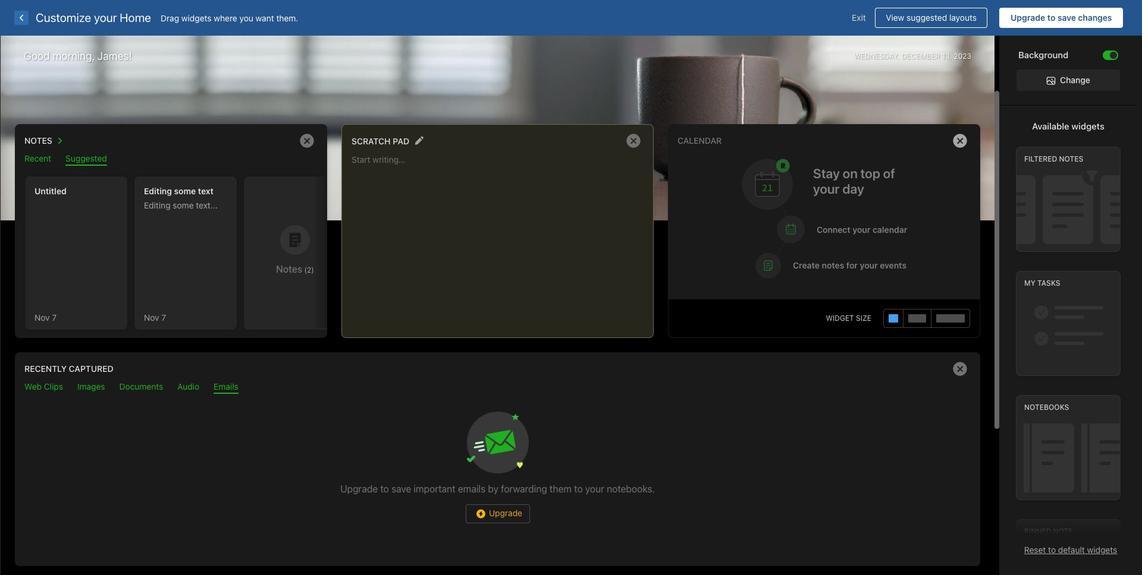 Task type: vqa. For each thing, say whether or not it's contained in the screenshot.
row group
no



Task type: locate. For each thing, give the bounding box(es) containing it.
you
[[239, 13, 253, 23]]

widget size small image
[[889, 315, 898, 323]]

wednesday, december 13, 2023
[[854, 51, 971, 60]]

0 vertical spatial to
[[1047, 12, 1056, 23]]

upgrade to save changes
[[1011, 12, 1112, 23]]

reset to default widgets button
[[1024, 546, 1117, 556]]

reset
[[1024, 546, 1046, 556]]

wednesday,
[[854, 51, 900, 60]]

morning,
[[53, 50, 95, 62]]

widget size medium image
[[908, 315, 926, 323]]

1 vertical spatial widgets
[[1072, 121, 1105, 132]]

13,
[[942, 51, 952, 60]]

remove image
[[295, 129, 319, 153], [622, 129, 645, 153], [948, 129, 972, 153], [948, 358, 972, 381]]

to right reset
[[1048, 546, 1056, 556]]

widgets for drag
[[181, 13, 212, 23]]

default
[[1058, 546, 1085, 556]]

view
[[886, 12, 904, 23]]

pad
[[393, 136, 409, 146]]

size
[[856, 314, 872, 323]]

to left save
[[1047, 12, 1056, 23]]

1 vertical spatial to
[[1048, 546, 1056, 556]]

filtered notes
[[1024, 155, 1084, 164]]

to for upgrade
[[1047, 12, 1056, 23]]

want
[[256, 13, 274, 23]]

pinned note
[[1024, 528, 1073, 537]]

widgets up the notes
[[1072, 121, 1105, 132]]

change button
[[1017, 70, 1120, 91]]

upgrade to save changes button
[[1000, 8, 1123, 28]]

james!
[[98, 50, 132, 62]]

to inside button
[[1047, 12, 1056, 23]]

0 vertical spatial widgets
[[181, 13, 212, 23]]

widgets right drag
[[181, 13, 212, 23]]

to
[[1047, 12, 1056, 23], [1048, 546, 1056, 556]]

widgets right the default at the right of page
[[1087, 546, 1117, 556]]

widgets
[[181, 13, 212, 23], [1072, 121, 1105, 132], [1087, 546, 1117, 556]]

scratch pad button
[[352, 133, 409, 149]]

edit widget title image
[[415, 136, 424, 145]]

widget size large image
[[936, 315, 965, 323]]

layouts
[[949, 12, 977, 23]]

pinned
[[1024, 528, 1051, 537]]

reset to default widgets
[[1024, 546, 1117, 556]]

suggested
[[907, 12, 947, 23]]

changes
[[1078, 12, 1112, 23]]

customize your home
[[36, 11, 151, 24]]

upgrade
[[1011, 12, 1045, 23]]

exit
[[852, 12, 866, 23]]

scratch
[[352, 136, 391, 146]]

view suggested layouts
[[886, 12, 977, 23]]

your
[[94, 11, 117, 24]]

notebooks
[[1024, 404, 1069, 412]]

available widgets
[[1032, 121, 1105, 132]]

view suggested layouts button
[[875, 8, 988, 28]]



Task type: describe. For each thing, give the bounding box(es) containing it.
2 vertical spatial widgets
[[1087, 546, 1117, 556]]

2023
[[954, 51, 971, 60]]

home
[[120, 11, 151, 24]]

change
[[1060, 75, 1090, 85]]

widget size
[[826, 314, 872, 323]]

tasks
[[1038, 279, 1060, 288]]

save
[[1058, 12, 1076, 23]]

background
[[1018, 49, 1069, 60]]

filtered
[[1024, 155, 1057, 164]]

my
[[1024, 279, 1036, 288]]

good
[[24, 50, 50, 62]]

widget
[[826, 314, 854, 323]]

exit button
[[843, 8, 875, 28]]

them.
[[276, 13, 298, 23]]

widgets for available
[[1072, 121, 1105, 132]]

drag
[[161, 13, 179, 23]]

available
[[1032, 121, 1069, 132]]

notes
[[1059, 155, 1084, 164]]

scratch pad
[[352, 136, 409, 146]]

where
[[214, 13, 237, 23]]

good morning, james!
[[24, 50, 132, 62]]

my tasks
[[1024, 279, 1060, 288]]

december
[[902, 51, 940, 60]]

customize
[[36, 11, 91, 24]]

drag widgets where you want them.
[[161, 13, 298, 23]]

note
[[1053, 528, 1073, 537]]

background image
[[1110, 51, 1117, 59]]

to for reset
[[1048, 546, 1056, 556]]



